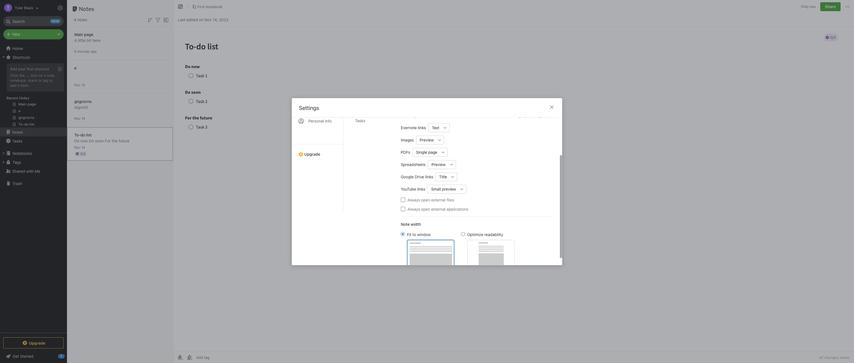Task type: vqa. For each thing, say whether or not it's contained in the screenshot.
"Next Monday"
no



Task type: locate. For each thing, give the bounding box(es) containing it.
tasks
[[355, 118, 365, 123], [12, 139, 22, 143]]

14
[[81, 83, 85, 87], [81, 116, 85, 121], [81, 145, 85, 150]]

1 vertical spatial upgrade button
[[3, 338, 64, 349]]

info
[[325, 119, 332, 123]]

0/3
[[80, 152, 86, 156]]

bit
[[87, 38, 91, 43]]

fit to window
[[407, 232, 431, 237]]

your for default
[[415, 114, 422, 118]]

tasks tab
[[351, 116, 392, 125]]

shortcut
[[35, 67, 49, 71]]

add your first shortcut
[[10, 67, 49, 71]]

0 vertical spatial upgrade button
[[292, 144, 344, 159]]

preview button
[[416, 135, 436, 144], [428, 160, 447, 169]]

Choose default view option for Evernote links field
[[429, 123, 450, 132]]

applications
[[447, 207, 469, 211]]

6 minutes ago
[[74, 49, 97, 53]]

1 vertical spatial 14
[[81, 116, 85, 121]]

1 vertical spatial your
[[415, 114, 422, 118]]

to right the "fit" at the bottom left of page
[[413, 232, 416, 237]]

click the ...
[[10, 73, 30, 78]]

text button
[[429, 123, 441, 132]]

single
[[416, 150, 428, 155]]

0 vertical spatial preview
[[420, 138, 434, 142]]

0 vertical spatial preview button
[[416, 135, 436, 144]]

attachments.
[[476, 114, 498, 118]]

2 14 from the top
[[81, 116, 85, 121]]

your up click the ...
[[18, 67, 26, 71]]

1 external from the top
[[432, 197, 446, 202]]

notes
[[77, 17, 87, 22]]

0 vertical spatial open
[[421, 197, 430, 202]]

preview
[[420, 138, 434, 142], [432, 162, 446, 167]]

0 horizontal spatial do
[[74, 138, 79, 143]]

page inside note list element
[[84, 32, 93, 37]]

Search text field
[[7, 16, 60, 26]]

choose your default views for new links and attachments.
[[401, 114, 498, 118]]

my
[[516, 114, 522, 118]]

0 horizontal spatial tasks
[[12, 139, 22, 143]]

0 vertical spatial your
[[18, 67, 26, 71]]

2 vertical spatial nov 14
[[74, 145, 85, 150]]

nov
[[205, 17, 212, 22], [74, 83, 81, 87], [74, 116, 81, 121], [74, 145, 81, 150]]

0 horizontal spatial your
[[18, 67, 26, 71]]

1 open from the top
[[421, 197, 430, 202]]

on right edited
[[199, 17, 204, 22]]

upgrade button
[[292, 144, 344, 159], [3, 338, 64, 349]]

0 horizontal spatial upgrade
[[29, 341, 45, 346]]

do down to-
[[74, 138, 79, 143]]

Note Editor text field
[[173, 27, 855, 352]]

do down list
[[89, 138, 94, 143]]

the left ...
[[19, 73, 25, 78]]

note,
[[47, 73, 55, 78]]

preview button up title button
[[428, 160, 447, 169]]

shared with me link
[[0, 167, 67, 176]]

0 vertical spatial on
[[199, 17, 204, 22]]

preview inside choose default view option for images field
[[420, 138, 434, 142]]

google
[[401, 174, 414, 179]]

1 horizontal spatial your
[[415, 114, 422, 118]]

notebooks link
[[0, 149, 67, 158]]

14 up gngnsrns
[[81, 83, 85, 87]]

open down "always open external files"
[[421, 207, 430, 211]]

tasks inside tasks button
[[12, 139, 22, 143]]

open for always open external applications
[[421, 207, 430, 211]]

1 vertical spatial page
[[429, 150, 438, 155]]

shared
[[12, 169, 25, 174]]

1 vertical spatial tasks
[[12, 139, 22, 143]]

1 horizontal spatial page
[[429, 150, 438, 155]]

what
[[499, 114, 509, 118]]

do
[[81, 133, 85, 137]]

only you
[[802, 4, 816, 9]]

1 horizontal spatial the
[[112, 138, 118, 143]]

share button
[[821, 2, 841, 11]]

note list element
[[67, 0, 173, 363]]

Choose default view option for YouTube links field
[[428, 185, 467, 194]]

add a reminder image
[[177, 354, 184, 361]]

last edited on nov 14, 2023
[[178, 17, 229, 22]]

group
[[0, 62, 67, 130]]

1 vertical spatial preview button
[[428, 160, 447, 169]]

1 vertical spatial always
[[408, 207, 420, 211]]

nov down sfgnsfd
[[74, 116, 81, 121]]

links left text button
[[418, 125, 426, 130]]

0 vertical spatial to
[[49, 78, 53, 83]]

nov up 0/3
[[74, 145, 81, 150]]

0 vertical spatial 14
[[81, 83, 85, 87]]

1 vertical spatial preview
[[432, 162, 446, 167]]

1 horizontal spatial tasks
[[355, 118, 365, 123]]

upgrade
[[304, 152, 320, 157], [29, 341, 45, 346]]

optimize
[[468, 232, 484, 237]]

14 up 0/3
[[81, 145, 85, 150]]

open for always open external files
[[421, 197, 430, 202]]

here.
[[21, 83, 29, 88]]

you
[[810, 4, 816, 9]]

tasks button
[[0, 137, 67, 146]]

0 horizontal spatial page
[[84, 32, 93, 37]]

ago
[[91, 49, 97, 53]]

nov 14 up gngnsrns
[[74, 83, 85, 87]]

0 vertical spatial the
[[19, 73, 25, 78]]

option group
[[401, 232, 515, 267]]

always for always open external files
[[408, 197, 420, 202]]

preview up single page
[[420, 138, 434, 142]]

2 external from the top
[[432, 207, 446, 211]]

new
[[452, 114, 459, 118]]

1 horizontal spatial to
[[413, 232, 416, 237]]

0 vertical spatial tasks
[[355, 118, 365, 123]]

14,
[[213, 17, 218, 22]]

preview inside field
[[432, 162, 446, 167]]

always for always open external applications
[[408, 207, 420, 211]]

nov inside note window element
[[205, 17, 212, 22]]

tree
[[0, 44, 67, 333]]

notes
[[79, 6, 94, 12], [19, 96, 29, 100], [12, 130, 23, 135]]

e
[[74, 66, 77, 70]]

future
[[119, 138, 130, 143]]

preview up title button
[[432, 162, 446, 167]]

14 for gngnsrns
[[81, 116, 85, 121]]

to down note,
[[49, 78, 53, 83]]

1 vertical spatial the
[[112, 138, 118, 143]]

click
[[10, 73, 18, 78]]

to inside option group
[[413, 232, 416, 237]]

open up the "always open external applications"
[[421, 197, 430, 202]]

tab list
[[292, 63, 344, 211]]

text
[[432, 125, 440, 130]]

page up bit
[[84, 32, 93, 37]]

1 horizontal spatial upgrade
[[304, 152, 320, 157]]

0 vertical spatial external
[[432, 197, 446, 202]]

external down "always open external files"
[[432, 207, 446, 211]]

2 always from the top
[[408, 207, 420, 211]]

0 horizontal spatial on
[[39, 73, 43, 78]]

3 nov 14 from the top
[[74, 145, 85, 150]]

notes up notes
[[79, 6, 94, 12]]

the right for
[[112, 138, 118, 143]]

to
[[49, 78, 53, 83], [413, 232, 416, 237]]

fit
[[407, 232, 412, 237]]

nov left 14,
[[205, 17, 212, 22]]

external up the "always open external applications"
[[432, 197, 446, 202]]

1 14 from the top
[[81, 83, 85, 87]]

on inside icon on a note, notebook, stack or tag to add it here.
[[39, 73, 43, 78]]

nov 14 up 0/3
[[74, 145, 85, 150]]

2 open from the top
[[421, 207, 430, 211]]

recent
[[6, 96, 18, 100]]

0 vertical spatial upgrade
[[304, 152, 320, 157]]

note window element
[[173, 0, 855, 363]]

expand notebooks image
[[1, 151, 6, 156]]

1 horizontal spatial on
[[199, 17, 204, 22]]

0 horizontal spatial to
[[49, 78, 53, 83]]

first
[[27, 67, 34, 71]]

0 vertical spatial nov 14
[[74, 83, 85, 87]]

1 vertical spatial on
[[39, 73, 43, 78]]

0 vertical spatial page
[[84, 32, 93, 37]]

on
[[199, 17, 204, 22], [39, 73, 43, 78]]

expand tags image
[[1, 160, 6, 165]]

2 vertical spatial notes
[[12, 130, 23, 135]]

Choose default view option for Google Drive links field
[[436, 172, 458, 181]]

your left the default
[[415, 114, 422, 118]]

0 vertical spatial notes
[[79, 6, 94, 12]]

on left a
[[39, 73, 43, 78]]

gngnsrns
[[74, 99, 92, 104]]

nov 14 down sfgnsfd
[[74, 116, 85, 121]]

now
[[80, 138, 88, 143]]

personal info
[[309, 119, 332, 123]]

1 vertical spatial external
[[432, 207, 446, 211]]

page for single page
[[429, 150, 438, 155]]

notes up tasks button
[[12, 130, 23, 135]]

1 vertical spatial upgrade
[[29, 341, 45, 346]]

choose
[[401, 114, 414, 118]]

title button
[[436, 172, 449, 181]]

always right always open external applications checkbox
[[408, 207, 420, 211]]

a
[[74, 38, 77, 43]]

close image
[[549, 104, 556, 110]]

page right 'single'
[[429, 150, 438, 155]]

title
[[439, 174, 447, 179]]

1 nov 14 from the top
[[74, 83, 85, 87]]

1 vertical spatial to
[[413, 232, 416, 237]]

1 do from the left
[[74, 138, 79, 143]]

tree containing home
[[0, 44, 67, 333]]

files
[[447, 197, 454, 202]]

sfgnsfd
[[74, 105, 88, 110]]

minutes
[[77, 49, 90, 53]]

preview button up single page button
[[416, 135, 436, 144]]

settings
[[299, 105, 319, 111]]

pdfs
[[401, 150, 411, 155]]

1 vertical spatial notes
[[19, 96, 29, 100]]

0 horizontal spatial the
[[19, 73, 25, 78]]

1 always from the top
[[408, 197, 420, 202]]

None search field
[[7, 16, 60, 26]]

drive
[[415, 174, 424, 179]]

the
[[19, 73, 25, 78], [112, 138, 118, 143]]

open
[[421, 197, 430, 202], [421, 207, 430, 211]]

recent notes
[[6, 96, 29, 100]]

notes right recent
[[19, 96, 29, 100]]

expand note image
[[177, 3, 184, 10]]

1 horizontal spatial do
[[89, 138, 94, 143]]

14 down sfgnsfd
[[81, 116, 85, 121]]

your inside group
[[18, 67, 26, 71]]

0 vertical spatial always
[[408, 197, 420, 202]]

and
[[469, 114, 475, 118]]

always
[[408, 197, 420, 202], [408, 207, 420, 211]]

window
[[418, 232, 431, 237]]

what are my options?
[[499, 114, 538, 118]]

Choose default view option for Images field
[[416, 135, 445, 144]]

do
[[74, 138, 79, 143], [89, 138, 94, 143]]

all changes saved
[[820, 356, 850, 360]]

1 vertical spatial nov 14
[[74, 116, 85, 121]]

always right always open external files option
[[408, 197, 420, 202]]

page inside button
[[429, 150, 438, 155]]

2 nov 14 from the top
[[74, 116, 85, 121]]

1 vertical spatial open
[[421, 207, 430, 211]]

2 vertical spatial 14
[[81, 145, 85, 150]]

preview for spreadsheets
[[432, 162, 446, 167]]



Task type: describe. For each thing, give the bounding box(es) containing it.
new
[[12, 32, 20, 37]]

preview button for images
[[416, 135, 436, 144]]

home link
[[0, 44, 67, 53]]

to inside icon on a note, notebook, stack or tag to add it here.
[[49, 78, 53, 83]]

soon
[[95, 138, 104, 143]]

shared with me
[[12, 169, 40, 174]]

first
[[197, 4, 205, 9]]

2 do from the left
[[89, 138, 94, 143]]

youtube links
[[401, 187, 426, 191]]

with
[[26, 169, 34, 174]]

edited
[[187, 17, 198, 22]]

views
[[436, 114, 446, 118]]

to-do list do now do soon for the future
[[74, 133, 130, 143]]

single page button
[[413, 148, 439, 157]]

saved
[[840, 356, 850, 360]]

preview
[[442, 187, 456, 191]]

changes
[[825, 356, 839, 360]]

2023
[[219, 17, 229, 22]]

add
[[10, 83, 16, 88]]

links left and
[[460, 114, 468, 118]]

14 for e
[[81, 83, 85, 87]]

images
[[401, 138, 414, 142]]

evernote links
[[401, 125, 426, 130]]

to-
[[74, 133, 81, 137]]

only
[[802, 4, 809, 9]]

add tag image
[[186, 354, 193, 361]]

main
[[74, 32, 83, 37]]

default
[[423, 114, 435, 118]]

small preview button
[[428, 185, 458, 194]]

0 horizontal spatial upgrade button
[[3, 338, 64, 349]]

new button
[[3, 29, 64, 39]]

single page
[[416, 150, 438, 155]]

icon on a note, notebook, stack or tag to add it here.
[[10, 73, 55, 88]]

google drive links
[[401, 174, 434, 179]]

nov down e on the top of page
[[74, 83, 81, 87]]

small preview
[[432, 187, 456, 191]]

Optimize readability radio
[[461, 232, 465, 236]]

personal
[[309, 119, 324, 123]]

links down drive at the top of page
[[418, 187, 426, 191]]

list
[[86, 133, 92, 137]]

notebook
[[206, 4, 222, 9]]

evernote
[[401, 125, 417, 130]]

small
[[432, 187, 441, 191]]

little
[[78, 38, 86, 43]]

tab list containing personal info
[[292, 63, 344, 211]]

trash
[[12, 181, 22, 186]]

option group containing fit to window
[[401, 232, 515, 267]]

external for applications
[[432, 207, 446, 211]]

page for main page
[[84, 32, 93, 37]]

the inside group
[[19, 73, 25, 78]]

tasks inside tasks tab
[[355, 118, 365, 123]]

1 horizontal spatial upgrade button
[[292, 144, 344, 159]]

Choose default view option for PDFs field
[[413, 148, 448, 157]]

notes inside group
[[19, 96, 29, 100]]

shortcuts button
[[0, 53, 67, 62]]

nov 14 for e
[[74, 83, 85, 87]]

note
[[401, 222, 410, 227]]

readability
[[485, 232, 504, 237]]

the inside to-do list do now do soon for the future
[[112, 138, 118, 143]]

your for first
[[18, 67, 26, 71]]

on inside note window element
[[199, 17, 204, 22]]

note width
[[401, 222, 421, 227]]

icon
[[31, 73, 38, 78]]

or
[[38, 78, 42, 83]]

a
[[44, 73, 46, 78]]

external for files
[[432, 197, 446, 202]]

settings image
[[57, 4, 64, 11]]

me
[[35, 169, 40, 174]]

youtube
[[401, 187, 416, 191]]

options?
[[523, 114, 538, 118]]

tag
[[43, 78, 48, 83]]

notebooks
[[13, 151, 32, 156]]

tags
[[13, 160, 21, 165]]

shortcuts
[[13, 55, 30, 60]]

for
[[105, 138, 111, 143]]

Fit to window radio
[[401, 232, 405, 236]]

spreadsheets
[[401, 162, 426, 167]]

a little bit here
[[74, 38, 101, 43]]

notes link
[[0, 128, 67, 137]]

group containing add your first shortcut
[[0, 62, 67, 130]]

share
[[826, 4, 837, 9]]

always open external files
[[408, 197, 454, 202]]

notebook,
[[10, 78, 27, 83]]

trash link
[[0, 179, 67, 188]]

Choose default view option for Spreadsheets field
[[428, 160, 456, 169]]

all
[[820, 356, 824, 360]]

here
[[93, 38, 101, 43]]

always open external applications
[[408, 207, 469, 211]]

preview for images
[[420, 138, 434, 142]]

links right drive at the top of page
[[426, 174, 434, 179]]

6
[[74, 49, 76, 53]]

are
[[510, 114, 515, 118]]

notes inside note list element
[[79, 6, 94, 12]]

3 14 from the top
[[81, 145, 85, 150]]

it
[[17, 83, 20, 88]]

width
[[411, 222, 421, 227]]

first notebook
[[197, 4, 222, 9]]

last
[[178, 17, 186, 22]]

4
[[74, 17, 76, 22]]

stack
[[28, 78, 37, 83]]

Always open external files checkbox
[[401, 198, 406, 202]]

first notebook button
[[191, 3, 224, 11]]

nov 14 for gngnsrns
[[74, 116, 85, 121]]

Always open external applications checkbox
[[401, 207, 406, 211]]

preview button for spreadsheets
[[428, 160, 447, 169]]



